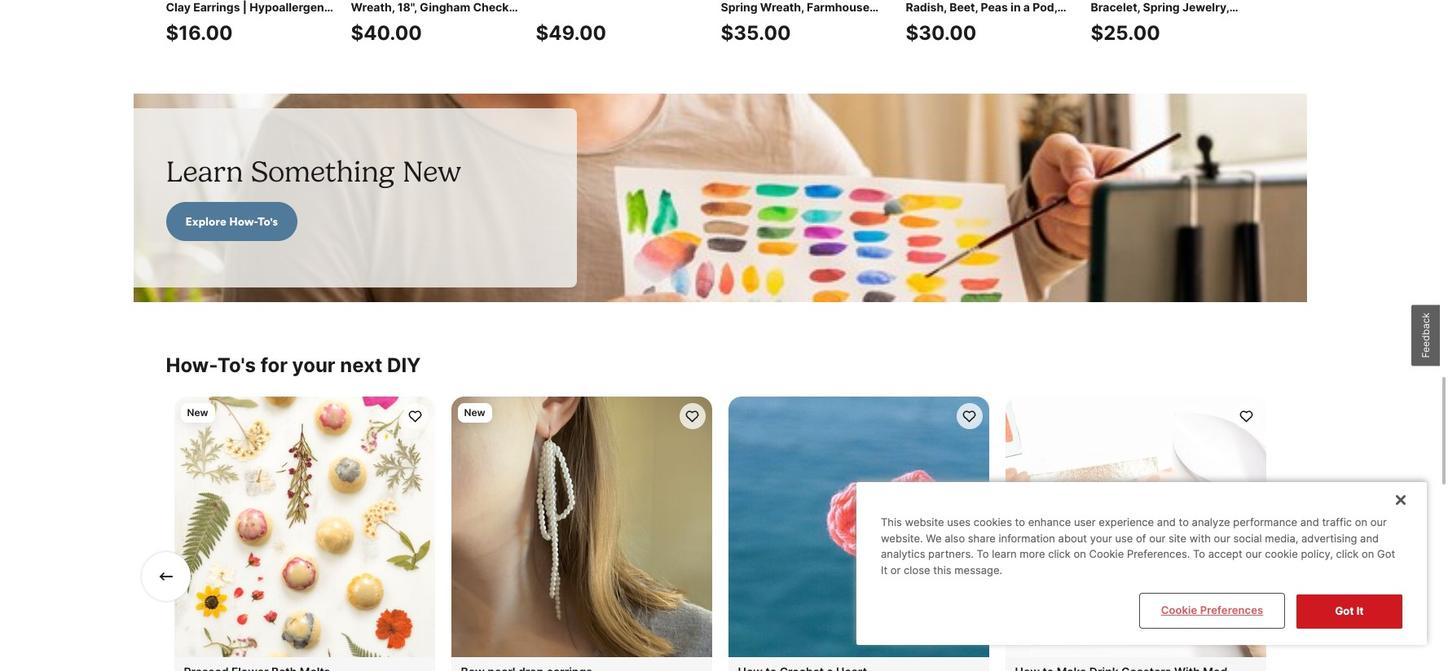 Task type: describe. For each thing, give the bounding box(es) containing it.
next
[[340, 354, 383, 377]]

more
[[1020, 548, 1045, 561]]

bow pearl drop earrings image
[[451, 397, 712, 658]]

media,
[[1265, 532, 1299, 545]]

about
[[1058, 532, 1087, 545]]

our right traffic
[[1371, 516, 1387, 529]]

to's inside button
[[258, 214, 278, 229]]

for
[[261, 354, 288, 377]]

user
[[1074, 516, 1096, 529]]

cookie preferences button
[[1141, 595, 1284, 628]]

diy
[[387, 354, 421, 377]]

this
[[933, 564, 952, 577]]

partners.
[[928, 548, 974, 561]]

experience
[[1099, 516, 1154, 529]]

2 new link from the left
[[451, 397, 712, 672]]

$40.00 link
[[351, 0, 520, 68]]

got inside button
[[1335, 605, 1354, 618]]

how- inside button
[[229, 214, 258, 229]]

favorite image for how to make drink coasters with mod podge image
[[1239, 409, 1254, 424]]

we
[[926, 532, 942, 545]]

$30.00 link
[[906, 0, 1075, 68]]

pressed flower bath melts image
[[174, 397, 435, 658]]

accept
[[1208, 548, 1243, 561]]

favorite image
[[685, 409, 700, 424]]

enhance
[[1028, 516, 1071, 529]]

got inside this website uses cookies to enhance user experience and to analyze performance and traffic on our website. we also share information about your use of our site with our social media, advertising and analytics partners. to learn more click on cookie preferences. to accept our cookie policy, click on got it or close this message.
[[1377, 548, 1396, 561]]

1 to from the left
[[977, 548, 989, 561]]

website.
[[881, 532, 923, 545]]

new for 2nd new link from right
[[187, 407, 208, 419]]

something
[[251, 154, 395, 189]]

cookie inside button
[[1161, 604, 1198, 617]]

$16.00 link
[[166, 0, 335, 68]]

learn
[[992, 548, 1017, 561]]

this
[[881, 516, 902, 529]]

1 click from the left
[[1048, 548, 1071, 561]]

advertising
[[1302, 532, 1357, 545]]

also
[[945, 532, 965, 545]]

close
[[904, 564, 930, 577]]

with
[[1190, 532, 1211, 545]]

0 horizontal spatial how-
[[166, 354, 217, 377]]

1 to from the left
[[1015, 516, 1025, 529]]

learn something new
[[166, 154, 461, 189]]

2 horizontal spatial and
[[1360, 532, 1379, 545]]

0 horizontal spatial and
[[1157, 516, 1176, 529]]

$40.00
[[351, 21, 422, 45]]

how to make drink coasters with mod podge image
[[1005, 397, 1266, 658]]

policy,
[[1301, 548, 1333, 561]]

explore
[[185, 214, 226, 229]]

cookie
[[1265, 548, 1298, 561]]

how to crochet a heart image
[[728, 397, 989, 658]]

analyze
[[1192, 516, 1230, 529]]

how-to's for your next diy
[[166, 354, 421, 377]]

0 horizontal spatial your
[[292, 354, 336, 377]]



Task type: locate. For each thing, give the bounding box(es) containing it.
it inside got it button
[[1357, 605, 1364, 618]]

cookie preferences
[[1161, 604, 1264, 617]]

explore how-to's
[[185, 214, 278, 229]]

1 horizontal spatial it
[[1357, 605, 1364, 618]]

0 vertical spatial cookie
[[1089, 548, 1124, 561]]

got up got it button
[[1377, 548, 1396, 561]]

1 vertical spatial how-
[[166, 354, 217, 377]]

to down share
[[977, 548, 989, 561]]

2 click from the left
[[1336, 548, 1359, 561]]

analytics
[[881, 548, 925, 561]]

0 horizontal spatial new link
[[174, 397, 435, 672]]

got it button
[[1297, 595, 1403, 629]]

information
[[999, 532, 1055, 545]]

1 horizontal spatial favorite image
[[962, 409, 977, 424]]

it left or
[[881, 564, 888, 577]]

1 favorite image from the left
[[408, 409, 423, 424]]

on right traffic
[[1355, 516, 1368, 529]]

and
[[1157, 516, 1176, 529], [1301, 516, 1319, 529], [1360, 532, 1379, 545]]

3 favorite image from the left
[[1239, 409, 1254, 424]]

1 vertical spatial to's
[[217, 354, 256, 377]]

$49.00 link
[[536, 0, 705, 68]]

our up preferences.
[[1149, 532, 1166, 545]]

click down about
[[1048, 548, 1071, 561]]

on
[[1355, 516, 1368, 529], [1074, 548, 1086, 561], [1362, 548, 1374, 561]]

0 horizontal spatial cookie
[[1089, 548, 1124, 561]]

it down advertising
[[1357, 605, 1364, 618]]

0 horizontal spatial to's
[[217, 354, 256, 377]]

cookie
[[1089, 548, 1124, 561], [1161, 604, 1198, 617]]

to's left for
[[217, 354, 256, 377]]

$35.00 link
[[721, 0, 890, 68]]

1 horizontal spatial new
[[402, 154, 461, 189]]

0 horizontal spatial click
[[1048, 548, 1071, 561]]

new
[[402, 154, 461, 189], [187, 407, 208, 419], [464, 407, 485, 419]]

got it
[[1335, 605, 1364, 618]]

this website uses cookies to enhance user experience and to analyze performance and traffic on our website. we also share information about your use of our site with our social media, advertising and analytics partners. to learn more click on cookie preferences. to accept our cookie policy, click on got it or close this message.
[[881, 516, 1396, 577]]

share
[[968, 532, 996, 545]]

1 new link from the left
[[174, 397, 435, 672]]

our down social
[[1246, 548, 1262, 561]]

cookies
[[974, 516, 1012, 529]]

1 horizontal spatial to's
[[258, 214, 278, 229]]

or
[[891, 564, 901, 577]]

preferences.
[[1127, 548, 1190, 561]]

use
[[1115, 532, 1133, 545]]

1 horizontal spatial new link
[[451, 397, 712, 672]]

it inside this website uses cookies to enhance user experience and to analyze performance and traffic on our website. we also share information about your use of our site with our social media, advertising and analytics partners. to learn more click on cookie preferences. to accept our cookie policy, click on got it or close this message.
[[881, 564, 888, 577]]

1 horizontal spatial how-
[[229, 214, 258, 229]]

2 favorite image from the left
[[962, 409, 977, 424]]

2 horizontal spatial new
[[464, 407, 485, 419]]

1 horizontal spatial cookie
[[1161, 604, 1198, 617]]

$25.00
[[1091, 21, 1160, 45]]

0 vertical spatial your
[[292, 354, 336, 377]]

new link
[[174, 397, 435, 672], [451, 397, 712, 672]]

$30.00
[[906, 21, 977, 45]]

$16.00
[[166, 21, 233, 45]]

preferences
[[1200, 604, 1264, 617]]

1 vertical spatial cookie
[[1161, 604, 1198, 617]]

click down advertising
[[1336, 548, 1359, 561]]

1 horizontal spatial and
[[1301, 516, 1319, 529]]

2 to from the left
[[1193, 548, 1206, 561]]

2 horizontal spatial favorite image
[[1239, 409, 1254, 424]]

1 horizontal spatial click
[[1336, 548, 1359, 561]]

how-
[[229, 214, 258, 229], [166, 354, 217, 377]]

$25.00 link
[[1091, 0, 1260, 68]]

0 horizontal spatial to
[[977, 548, 989, 561]]

to
[[977, 548, 989, 561], [1193, 548, 1206, 561]]

and up advertising
[[1301, 516, 1319, 529]]

on down about
[[1074, 548, 1086, 561]]

your down user
[[1090, 532, 1112, 545]]

$35.00
[[721, 21, 791, 45]]

social
[[1234, 532, 1262, 545]]

explore how-to's button
[[166, 202, 298, 241]]

0 horizontal spatial favorite image
[[408, 409, 423, 424]]

favorite image
[[408, 409, 423, 424], [962, 409, 977, 424], [1239, 409, 1254, 424]]

to up site
[[1179, 516, 1189, 529]]

got
[[1377, 548, 1396, 561], [1335, 605, 1354, 618]]

click
[[1048, 548, 1071, 561], [1336, 548, 1359, 561]]

and right advertising
[[1360, 532, 1379, 545]]

0 horizontal spatial to
[[1015, 516, 1025, 529]]

0 vertical spatial it
[[881, 564, 888, 577]]

to down with
[[1193, 548, 1206, 561]]

cookie left 'preferences'
[[1161, 604, 1198, 617]]

to's right the explore
[[258, 214, 278, 229]]

it
[[881, 564, 888, 577], [1357, 605, 1364, 618]]

traffic
[[1322, 516, 1352, 529]]

favorite image for 'how to crochet a heart' image
[[962, 409, 977, 424]]

to
[[1015, 516, 1025, 529], [1179, 516, 1189, 529]]

uses
[[947, 516, 971, 529]]

performance
[[1233, 516, 1298, 529]]

1 vertical spatial your
[[1090, 532, 1112, 545]]

your right for
[[292, 354, 336, 377]]

1 horizontal spatial your
[[1090, 532, 1112, 545]]

and up site
[[1157, 516, 1176, 529]]

to up information
[[1015, 516, 1025, 529]]

favorite image inside new link
[[408, 409, 423, 424]]

lazy load image image
[[133, 94, 1307, 302]]

learn
[[166, 154, 243, 189]]

to's
[[258, 214, 278, 229], [217, 354, 256, 377]]

message.
[[955, 564, 1003, 577]]

cookie down use
[[1089, 548, 1124, 561]]

0 vertical spatial to's
[[258, 214, 278, 229]]

of
[[1136, 532, 1146, 545]]

got down advertising
[[1335, 605, 1354, 618]]

0 vertical spatial how-
[[229, 214, 258, 229]]

1 vertical spatial got
[[1335, 605, 1354, 618]]

$49.00
[[536, 21, 606, 45]]

your
[[292, 354, 336, 377], [1090, 532, 1112, 545]]

1 horizontal spatial got
[[1377, 548, 1396, 561]]

0 vertical spatial got
[[1377, 548, 1396, 561]]

0 horizontal spatial got
[[1335, 605, 1354, 618]]

your inside this website uses cookies to enhance user experience and to analyze performance and traffic on our website. we also share information about your use of our site with our social media, advertising and analytics partners. to learn more click on cookie preferences. to accept our cookie policy, click on got it or close this message.
[[1090, 532, 1112, 545]]

on right policy,
[[1362, 548, 1374, 561]]

1 horizontal spatial to
[[1179, 516, 1189, 529]]

website
[[905, 516, 944, 529]]

0 horizontal spatial it
[[881, 564, 888, 577]]

our
[[1371, 516, 1387, 529], [1149, 532, 1166, 545], [1214, 532, 1231, 545], [1246, 548, 1262, 561]]

site
[[1169, 532, 1187, 545]]

0 horizontal spatial new
[[187, 407, 208, 419]]

our up accept
[[1214, 532, 1231, 545]]

1 horizontal spatial to
[[1193, 548, 1206, 561]]

1 vertical spatial it
[[1357, 605, 1364, 618]]

cookie inside this website uses cookies to enhance user experience and to analyze performance and traffic on our website. we also share information about your use of our site with our social media, advertising and analytics partners. to learn more click on cookie preferences. to accept our cookie policy, click on got it or close this message.
[[1089, 548, 1124, 561]]

new for 2nd new link from left
[[464, 407, 485, 419]]

2 to from the left
[[1179, 516, 1189, 529]]



Task type: vqa. For each thing, say whether or not it's contained in the screenshot.
leftmost Click
yes



